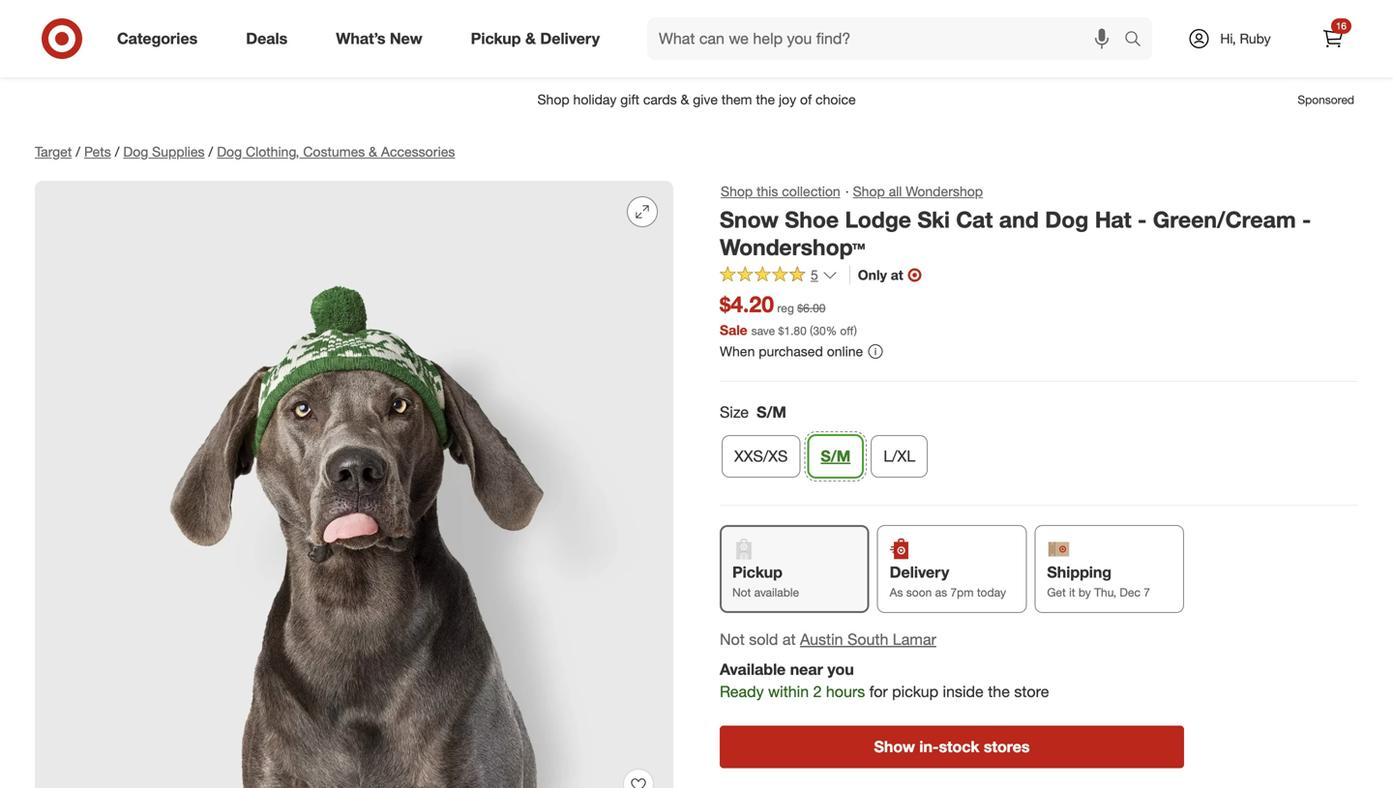 Task type: describe. For each thing, give the bounding box(es) containing it.
s/m link
[[809, 436, 864, 478]]

today
[[978, 586, 1007, 600]]

delivery as soon as 7pm today
[[890, 563, 1007, 600]]

7pm
[[951, 586, 974, 600]]

pickup for &
[[471, 29, 521, 48]]

snow shoe lodge ski cat and dog hat - green/cream - wondershop™
[[720, 206, 1312, 261]]

advertisement region
[[19, 76, 1375, 123]]

what's new
[[336, 29, 423, 48]]

only
[[858, 267, 888, 284]]

sold
[[749, 631, 779, 650]]

south
[[848, 631, 889, 650]]

lodge
[[846, 206, 912, 233]]

available near you ready within 2 hours for pickup inside the store
[[720, 661, 1050, 702]]

dog inside snow shoe lodge ski cat and dog hat - green/cream - wondershop™
[[1046, 206, 1089, 233]]

inside
[[943, 683, 984, 702]]

target
[[35, 143, 72, 160]]

soon
[[907, 586, 933, 600]]

shop this collection
[[721, 183, 841, 200]]

austin
[[800, 631, 844, 650]]

it
[[1070, 586, 1076, 600]]

1 horizontal spatial &
[[526, 29, 536, 48]]

by
[[1079, 586, 1092, 600]]

within
[[769, 683, 809, 702]]

xxs/xs link
[[722, 436, 801, 478]]

0 horizontal spatial &
[[369, 143, 378, 160]]

categories link
[[101, 17, 222, 60]]

in-
[[920, 738, 939, 757]]

ruby
[[1240, 30, 1272, 47]]

(
[[810, 324, 813, 338]]

pickup & delivery
[[471, 29, 600, 48]]

when
[[720, 343, 755, 360]]

pickup
[[893, 683, 939, 702]]

not inside pickup not available
[[733, 586, 751, 600]]

deals
[[246, 29, 288, 48]]

1 - from the left
[[1138, 206, 1147, 233]]

size
[[720, 403, 749, 422]]

group containing size
[[718, 402, 1359, 486]]

not sold at austin south lamar
[[720, 631, 937, 650]]

search button
[[1116, 17, 1163, 64]]

cat
[[957, 206, 994, 233]]

available
[[755, 586, 800, 600]]

2 - from the left
[[1303, 206, 1312, 233]]

$6.00
[[798, 301, 826, 316]]

show
[[875, 738, 916, 757]]

the
[[989, 683, 1011, 702]]

deals link
[[230, 17, 312, 60]]

online
[[827, 343, 864, 360]]

green/cream
[[1154, 206, 1297, 233]]

stores
[[984, 738, 1030, 757]]

xxs/xs
[[735, 447, 788, 466]]

costumes
[[303, 143, 365, 160]]

hours
[[827, 683, 866, 702]]

shipping
[[1048, 563, 1112, 582]]

snow shoe lodge ski cat and dog hat - green/cream - wondershop™, 1 of 8 image
[[35, 181, 674, 789]]

16
[[1337, 20, 1347, 32]]

categories
[[117, 29, 198, 48]]

2
[[814, 683, 822, 702]]

hi, ruby
[[1221, 30, 1272, 47]]

for
[[870, 683, 888, 702]]

what's new link
[[320, 17, 447, 60]]

near
[[791, 661, 824, 680]]

1 / from the left
[[76, 143, 80, 160]]

thu,
[[1095, 586, 1117, 600]]

dog clothing, costumes & accessories link
[[217, 143, 455, 160]]

wondershop™
[[720, 234, 866, 261]]

hi,
[[1221, 30, 1237, 47]]

store
[[1015, 683, 1050, 702]]

16 link
[[1313, 17, 1355, 60]]

only at
[[858, 267, 904, 284]]



Task type: vqa. For each thing, say whether or not it's contained in the screenshot.
not
yes



Task type: locate. For each thing, give the bounding box(es) containing it.
what's
[[336, 29, 386, 48]]

/ left pets
[[76, 143, 80, 160]]

as
[[890, 586, 904, 600]]

l/xl link
[[871, 436, 928, 478]]

$
[[779, 324, 784, 338]]

0 vertical spatial at
[[891, 267, 904, 284]]

clothing,
[[246, 143, 300, 160]]

2 horizontal spatial dog
[[1046, 206, 1089, 233]]

- right hat
[[1138, 206, 1147, 233]]

shop for shop all wondershop
[[853, 183, 886, 200]]

wondershop
[[906, 183, 984, 200]]

1 horizontal spatial pickup
[[733, 563, 783, 582]]

/ right pets link
[[115, 143, 119, 160]]

shop left all
[[853, 183, 886, 200]]

0 horizontal spatial dog
[[123, 143, 148, 160]]

0 horizontal spatial s/m
[[757, 403, 787, 422]]

not left available
[[733, 586, 751, 600]]

1 vertical spatial not
[[720, 631, 745, 650]]

get
[[1048, 586, 1067, 600]]

dog
[[123, 143, 148, 160], [217, 143, 242, 160], [1046, 206, 1089, 233]]

0 horizontal spatial at
[[783, 631, 796, 650]]

1 vertical spatial at
[[783, 631, 796, 650]]

dog right pets
[[123, 143, 148, 160]]

not
[[733, 586, 751, 600], [720, 631, 745, 650]]

dog left clothing,
[[217, 143, 242, 160]]

pickup up available
[[733, 563, 783, 582]]

&
[[526, 29, 536, 48], [369, 143, 378, 160]]

this
[[757, 183, 779, 200]]

%
[[826, 324, 837, 338]]

show in-stock stores
[[875, 738, 1030, 757]]

all
[[889, 183, 903, 200]]

1 horizontal spatial shop
[[853, 183, 886, 200]]

2 / from the left
[[115, 143, 119, 160]]

0 horizontal spatial pickup
[[471, 29, 521, 48]]

target link
[[35, 143, 72, 160]]

0 vertical spatial &
[[526, 29, 536, 48]]

1 horizontal spatial at
[[891, 267, 904, 284]]

5
[[811, 267, 819, 284]]

at right only
[[891, 267, 904, 284]]

1 shop from the left
[[721, 183, 753, 200]]

1 horizontal spatial /
[[115, 143, 119, 160]]

group
[[718, 402, 1359, 486]]

0 vertical spatial pickup
[[471, 29, 521, 48]]

ready
[[720, 683, 764, 702]]

hat
[[1096, 206, 1132, 233]]

1 horizontal spatial -
[[1303, 206, 1312, 233]]

0 vertical spatial not
[[733, 586, 751, 600]]

l/xl
[[884, 447, 916, 466]]

at right sold
[[783, 631, 796, 650]]

1 horizontal spatial s/m
[[821, 447, 851, 466]]

search
[[1116, 31, 1163, 50]]

2 horizontal spatial /
[[209, 143, 213, 160]]

0 vertical spatial delivery
[[541, 29, 600, 48]]

shop all wondershop
[[853, 183, 984, 200]]

What can we help you find? suggestions appear below search field
[[648, 17, 1130, 60]]

dec
[[1120, 586, 1141, 600]]

snow
[[720, 206, 779, 233]]

off
[[841, 324, 854, 338]]

shipping get it by thu, dec 7
[[1048, 563, 1151, 600]]

shop for shop this collection
[[721, 183, 753, 200]]

supplies
[[152, 143, 205, 160]]

austin south lamar button
[[800, 629, 937, 651]]

0 horizontal spatial -
[[1138, 206, 1147, 233]]

stock
[[939, 738, 980, 757]]

target / pets / dog supplies / dog clothing, costumes & accessories
[[35, 143, 455, 160]]

show in-stock stores button
[[720, 727, 1185, 769]]

5 link
[[720, 266, 838, 288]]

at
[[891, 267, 904, 284], [783, 631, 796, 650]]

1.80
[[784, 324, 807, 338]]

purchased
[[759, 343, 824, 360]]

dog supplies link
[[123, 143, 205, 160]]

7
[[1144, 586, 1151, 600]]

1 vertical spatial &
[[369, 143, 378, 160]]

- right green/cream
[[1303, 206, 1312, 233]]

shoe
[[785, 206, 839, 233]]

delivery inside delivery as soon as 7pm today
[[890, 563, 950, 582]]

-
[[1138, 206, 1147, 233], [1303, 206, 1312, 233]]

s/m left l/xl on the right of the page
[[821, 447, 851, 466]]

sale
[[720, 322, 748, 339]]

1 vertical spatial delivery
[[890, 563, 950, 582]]

as
[[936, 586, 948, 600]]

/ right supplies
[[209, 143, 213, 160]]

accessories
[[381, 143, 455, 160]]

30
[[813, 324, 826, 338]]

0 horizontal spatial delivery
[[541, 29, 600, 48]]

size s/m
[[720, 403, 787, 422]]

and
[[1000, 206, 1039, 233]]

s/m right size
[[757, 403, 787, 422]]

pets link
[[84, 143, 111, 160]]

shop left this
[[721, 183, 753, 200]]

lamar
[[893, 631, 937, 650]]

not left sold
[[720, 631, 745, 650]]

0 horizontal spatial shop
[[721, 183, 753, 200]]

1 horizontal spatial dog
[[217, 143, 242, 160]]

dog left hat
[[1046, 206, 1089, 233]]

0 vertical spatial s/m
[[757, 403, 787, 422]]

)
[[854, 324, 858, 338]]

collection
[[782, 183, 841, 200]]

1 horizontal spatial delivery
[[890, 563, 950, 582]]

pickup not available
[[733, 563, 800, 600]]

you
[[828, 661, 855, 680]]

pickup & delivery link
[[455, 17, 624, 60]]

save
[[752, 324, 776, 338]]

ski
[[918, 206, 950, 233]]

pickup inside pickup not available
[[733, 563, 783, 582]]

pickup for not
[[733, 563, 783, 582]]

pickup inside pickup & delivery link
[[471, 29, 521, 48]]

0 horizontal spatial /
[[76, 143, 80, 160]]

reg
[[778, 301, 795, 316]]

available
[[720, 661, 786, 680]]

new
[[390, 29, 423, 48]]

/
[[76, 143, 80, 160], [115, 143, 119, 160], [209, 143, 213, 160]]

2 shop from the left
[[853, 183, 886, 200]]

3 / from the left
[[209, 143, 213, 160]]

pickup
[[471, 29, 521, 48], [733, 563, 783, 582]]

1 vertical spatial s/m
[[821, 447, 851, 466]]

pickup right new
[[471, 29, 521, 48]]

shop this collection link
[[720, 181, 842, 202]]

$4.20 reg $6.00 sale save $ 1.80 ( 30 % off )
[[720, 291, 858, 339]]

when purchased online
[[720, 343, 864, 360]]

$4.20
[[720, 291, 774, 318]]

1 vertical spatial pickup
[[733, 563, 783, 582]]



